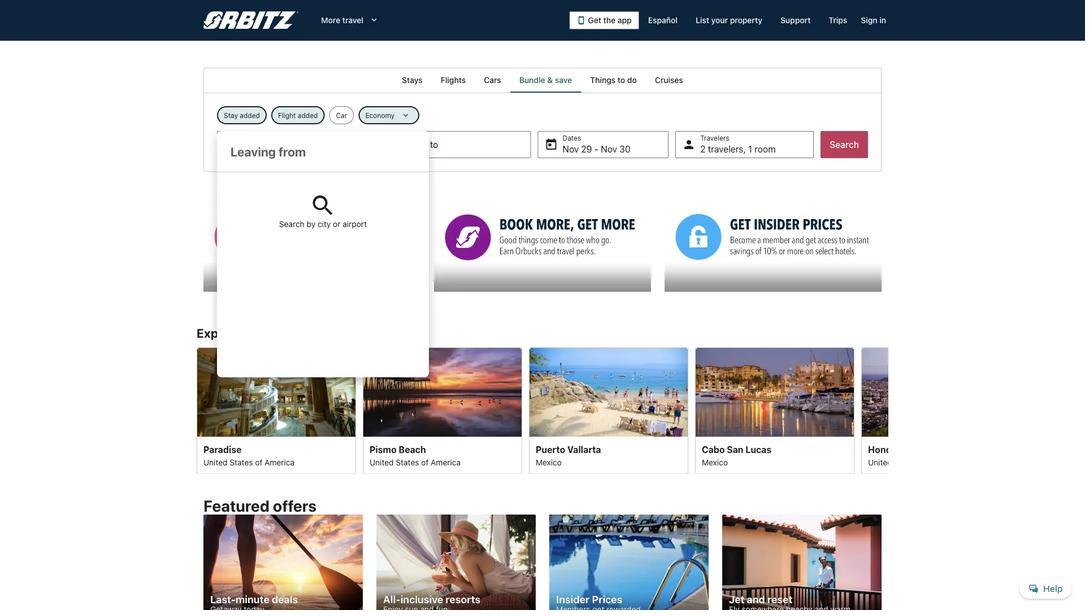 Task type: describe. For each thing, give the bounding box(es) containing it.
states for paradise
[[230, 458, 253, 467]]

flights link
[[432, 68, 475, 93]]

and
[[747, 594, 766, 606]]

all-inclusive resorts
[[383, 594, 481, 606]]

economy
[[366, 111, 395, 119]]

flight
[[278, 111, 296, 119]]

-
[[595, 144, 599, 155]]

get the app link
[[570, 11, 640, 29]]

bundle
[[520, 76, 546, 85]]

vallarta
[[568, 444, 602, 455]]

marina cabo san lucas which includes a marina, a coastal town and night scenes image
[[696, 348, 855, 437]]

inclusive
[[401, 594, 444, 606]]

car
[[336, 111, 347, 119]]

2 opens in a new window image from the left
[[434, 199, 444, 209]]

your
[[712, 16, 728, 25]]

jet and reset
[[730, 594, 793, 606]]

trips
[[829, 16, 848, 25]]

list
[[696, 16, 710, 25]]

things to do link
[[582, 68, 646, 93]]

paradise united states of america
[[204, 444, 295, 467]]

san
[[727, 444, 744, 455]]

of inside pismo beach united states of america
[[422, 458, 429, 467]]

support
[[781, 16, 811, 25]]

things
[[591, 76, 616, 85]]

do
[[628, 76, 637, 85]]

resorts
[[446, 594, 481, 606]]

support link
[[772, 10, 820, 31]]

show next card image
[[882, 404, 896, 418]]

2
[[701, 144, 706, 155]]

search by city or airport
[[279, 220, 367, 229]]

mexico inside puerto vallarta mexico
[[536, 458, 562, 467]]

show previous card image
[[190, 404, 204, 418]]

america for paradise
[[265, 458, 295, 467]]

honolulu
[[869, 444, 908, 455]]

cars link
[[475, 68, 511, 93]]

beach
[[399, 444, 426, 455]]

last-minute deals
[[210, 594, 298, 606]]

save
[[555, 76, 573, 85]]

in inside featured offers main content
[[277, 326, 288, 341]]

cabo
[[702, 444, 725, 455]]

america inside pismo beach united states of america
[[431, 458, 461, 467]]

lucas
[[746, 444, 772, 455]]

stay added
[[224, 111, 260, 119]]

in inside dropdown button
[[880, 16, 887, 25]]

stay
[[224, 111, 238, 119]]

search button
[[821, 131, 869, 158]]

Leaving from text field
[[217, 131, 429, 172]]

travel
[[343, 16, 364, 25]]

offers
[[273, 497, 317, 516]]

insider prices
[[557, 594, 623, 606]]

puerto
[[536, 444, 566, 455]]

español
[[649, 16, 678, 25]]

bundle & save
[[520, 76, 573, 85]]

&
[[548, 76, 553, 85]]

cabo san lucas mexico
[[702, 444, 772, 467]]

travelers,
[[708, 144, 746, 155]]

español button
[[640, 10, 687, 31]]

flight added
[[278, 111, 318, 119]]

room
[[755, 144, 776, 155]]

stays
[[402, 76, 423, 85]]

destinations
[[342, 326, 414, 341]]

orbitz logo image
[[204, 11, 299, 29]]

pismo
[[370, 444, 397, 455]]

app
[[618, 16, 632, 25]]

america for honolulu
[[930, 458, 960, 467]]

airport
[[343, 220, 367, 229]]

honolulu united states of america
[[869, 444, 960, 467]]

prices
[[592, 594, 623, 606]]

list your property
[[696, 16, 763, 25]]

get
[[588, 16, 602, 25]]

pismo beach featuring a sunset, views and tropical scenes image
[[363, 348, 523, 437]]

nov 29 - nov 30 button
[[538, 131, 669, 158]]

things to do
[[591, 76, 637, 85]]

list your property link
[[687, 10, 772, 31]]

more
[[321, 16, 341, 25]]

trips link
[[820, 10, 857, 31]]

explore
[[197, 326, 240, 341]]

pismo beach united states of america
[[370, 444, 461, 467]]

1
[[749, 144, 753, 155]]

jet
[[730, 594, 745, 606]]

more travel button
[[312, 10, 389, 31]]

more travel
[[321, 16, 364, 25]]



Task type: locate. For each thing, give the bounding box(es) containing it.
2 united from the left
[[370, 458, 394, 467]]

in
[[880, 16, 887, 25], [277, 326, 288, 341]]

tab list containing stays
[[204, 68, 882, 93]]

united inside pismo beach united states of america
[[370, 458, 394, 467]]

flights
[[441, 76, 466, 85]]

1 states from the left
[[230, 458, 253, 467]]

sign
[[862, 16, 878, 25]]

cruises
[[655, 76, 684, 85]]

added for flight added
[[298, 111, 318, 119]]

united for honolulu
[[869, 458, 893, 467]]

nov right -
[[601, 144, 618, 155]]

opens in a new window image
[[203, 199, 213, 209], [434, 199, 444, 209]]

property
[[731, 16, 763, 25]]

states for honolulu
[[895, 458, 918, 467]]

explore stays in trending destinations
[[197, 326, 414, 341]]

3 of from the left
[[920, 458, 928, 467]]

united inside honolulu united states of america
[[869, 458, 893, 467]]

nov left 29
[[563, 144, 579, 155]]

2 of from the left
[[422, 458, 429, 467]]

1 horizontal spatial search
[[830, 139, 860, 150]]

states down honolulu at the bottom right of page
[[895, 458, 918, 467]]

featured offers
[[204, 497, 317, 516]]

city
[[318, 220, 331, 229]]

cars
[[484, 76, 501, 85]]

to
[[618, 76, 626, 85]]

las vegas featuring interior views image
[[197, 348, 356, 437]]

0 horizontal spatial opens in a new window image
[[203, 199, 213, 209]]

1 horizontal spatial united
[[370, 458, 394, 467]]

united inside paradise united states of america
[[204, 458, 228, 467]]

tab list inside featured offers main content
[[204, 68, 882, 93]]

in right the sign
[[880, 16, 887, 25]]

1 horizontal spatial in
[[880, 16, 887, 25]]

sign in
[[862, 16, 887, 25]]

stays
[[243, 326, 274, 341]]

of for paradise
[[255, 458, 263, 467]]

search for search by city or airport
[[279, 220, 305, 229]]

1 vertical spatial in
[[277, 326, 288, 341]]

0 horizontal spatial mexico
[[536, 458, 562, 467]]

states inside paradise united states of america
[[230, 458, 253, 467]]

3 united from the left
[[869, 458, 893, 467]]

0 vertical spatial search
[[830, 139, 860, 150]]

insider
[[557, 594, 590, 606]]

featured offers region
[[197, 490, 889, 611]]

1 mexico from the left
[[536, 458, 562, 467]]

2 horizontal spatial states
[[895, 458, 918, 467]]

of for honolulu
[[920, 458, 928, 467]]

minute
[[236, 594, 270, 606]]

2 states from the left
[[396, 458, 419, 467]]

economy button
[[359, 106, 420, 124]]

sign in button
[[857, 10, 891, 31]]

united down honolulu at the bottom right of page
[[869, 458, 893, 467]]

mexico down cabo
[[702, 458, 728, 467]]

0 horizontal spatial america
[[265, 458, 295, 467]]

1 horizontal spatial nov
[[601, 144, 618, 155]]

2 added from the left
[[298, 111, 318, 119]]

0 horizontal spatial of
[[255, 458, 263, 467]]

united
[[204, 458, 228, 467], [370, 458, 394, 467], [869, 458, 893, 467]]

america inside paradise united states of america
[[265, 458, 295, 467]]

deals
[[272, 594, 298, 606]]

29
[[582, 144, 592, 155]]

united down the "pismo"
[[370, 458, 394, 467]]

1 nov from the left
[[563, 144, 579, 155]]

nov
[[563, 144, 579, 155], [601, 144, 618, 155]]

of inside honolulu united states of america
[[920, 458, 928, 467]]

1 added from the left
[[240, 111, 260, 119]]

2 horizontal spatial united
[[869, 458, 893, 467]]

nov 29 - nov 30
[[563, 144, 631, 155]]

search
[[830, 139, 860, 150], [279, 220, 305, 229]]

stays link
[[393, 68, 432, 93]]

states inside honolulu united states of america
[[895, 458, 918, 467]]

0 horizontal spatial added
[[240, 111, 260, 119]]

1 united from the left
[[204, 458, 228, 467]]

1 horizontal spatial america
[[431, 458, 461, 467]]

puerto vallarta mexico
[[536, 444, 602, 467]]

tab list
[[204, 68, 882, 93]]

paradise
[[204, 444, 242, 455]]

in right stays
[[277, 326, 288, 341]]

2 america from the left
[[431, 458, 461, 467]]

states
[[230, 458, 253, 467], [396, 458, 419, 467], [895, 458, 918, 467]]

states inside pismo beach united states of america
[[396, 458, 419, 467]]

all-
[[383, 594, 401, 606]]

1 horizontal spatial opens in a new window image
[[434, 199, 444, 209]]

united for paradise
[[204, 458, 228, 467]]

download the app button image
[[577, 16, 586, 25]]

mexico
[[536, 458, 562, 467], [702, 458, 728, 467]]

added for stay added
[[240, 111, 260, 119]]

1 horizontal spatial mexico
[[702, 458, 728, 467]]

30
[[620, 144, 631, 155]]

1 horizontal spatial of
[[422, 458, 429, 467]]

cruises link
[[646, 68, 693, 93]]

bundle & save link
[[511, 68, 582, 93]]

mexico down puerto
[[536, 458, 562, 467]]

or
[[333, 220, 341, 229]]

united down paradise
[[204, 458, 228, 467]]

mexico inside cabo san lucas mexico
[[702, 458, 728, 467]]

1 horizontal spatial added
[[298, 111, 318, 119]]

0 horizontal spatial in
[[277, 326, 288, 341]]

2 nov from the left
[[601, 144, 618, 155]]

1 vertical spatial search
[[279, 220, 305, 229]]

makiki - lower punchbowl - tantalus showing landscape views, a sunset and a city image
[[862, 348, 1021, 437]]

1 opens in a new window image from the left
[[203, 199, 213, 209]]

2 horizontal spatial america
[[930, 458, 960, 467]]

1 america from the left
[[265, 458, 295, 467]]

last-
[[210, 594, 236, 606]]

search inside button
[[830, 139, 860, 150]]

america
[[265, 458, 295, 467], [431, 458, 461, 467], [930, 458, 960, 467]]

puerto vallarta showing a beach, general coastal views and kayaking or canoeing image
[[529, 348, 689, 437]]

2 mexico from the left
[[702, 458, 728, 467]]

of inside paradise united states of america
[[255, 458, 263, 467]]

3 states from the left
[[895, 458, 918, 467]]

search for search
[[830, 139, 860, 150]]

3 america from the left
[[930, 458, 960, 467]]

1 of from the left
[[255, 458, 263, 467]]

0 vertical spatial in
[[880, 16, 887, 25]]

reset
[[768, 594, 793, 606]]

the
[[604, 16, 616, 25]]

0 horizontal spatial search
[[279, 220, 305, 229]]

2 horizontal spatial of
[[920, 458, 928, 467]]

0 horizontal spatial nov
[[563, 144, 579, 155]]

trending
[[290, 326, 339, 341]]

0 horizontal spatial states
[[230, 458, 253, 467]]

america inside honolulu united states of america
[[930, 458, 960, 467]]

by
[[307, 220, 316, 229]]

added right 'flight'
[[298, 111, 318, 119]]

states down beach
[[396, 458, 419, 467]]

states down paradise
[[230, 458, 253, 467]]

featured offers main content
[[0, 68, 1086, 611]]

of
[[255, 458, 263, 467], [422, 458, 429, 467], [920, 458, 928, 467]]

2 travelers, 1 room button
[[676, 131, 814, 158]]

added
[[240, 111, 260, 119], [298, 111, 318, 119]]

0 horizontal spatial united
[[204, 458, 228, 467]]

get the app
[[588, 16, 632, 25]]

2 travelers, 1 room
[[701, 144, 776, 155]]

added right stay on the left
[[240, 111, 260, 119]]

featured
[[204, 497, 270, 516]]

1 horizontal spatial states
[[396, 458, 419, 467]]



Task type: vqa. For each thing, say whether or not it's contained in the screenshot.
have
no



